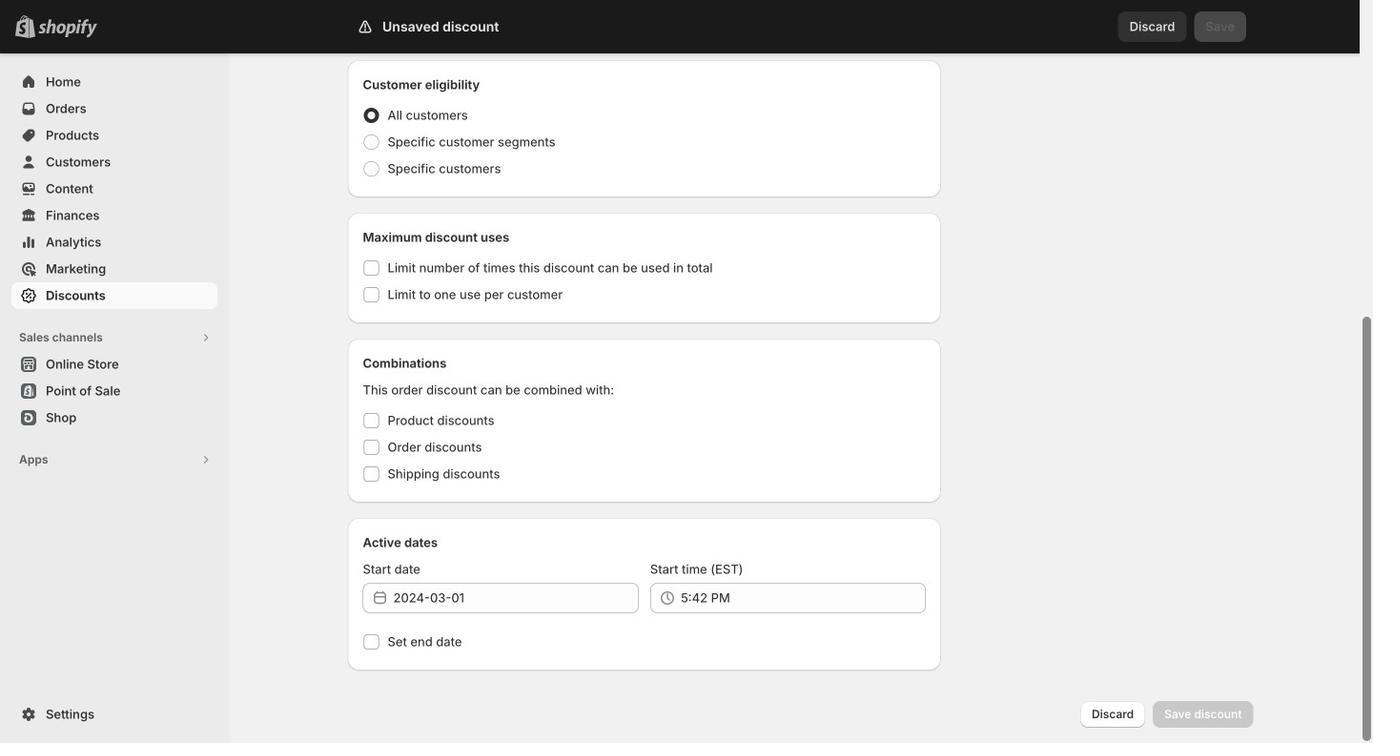 Task type: vqa. For each thing, say whether or not it's contained in the screenshot.
rightmost list
no



Task type: describe. For each thing, give the bounding box(es) containing it.
shopify image
[[38, 19, 97, 38]]

YYYY-MM-DD text field
[[394, 583, 639, 613]]



Task type: locate. For each thing, give the bounding box(es) containing it.
Enter time text field
[[681, 583, 927, 613]]



